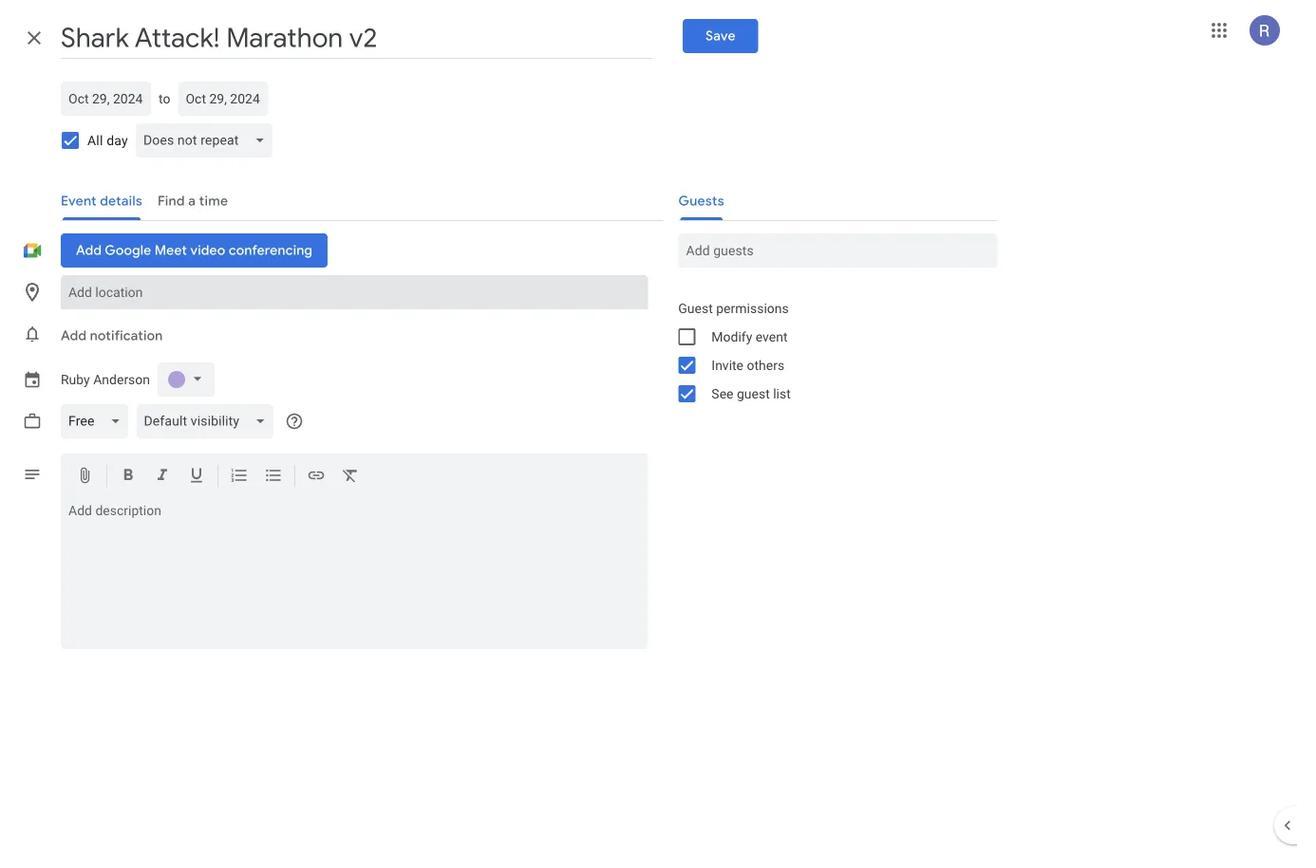 Task type: locate. For each thing, give the bounding box(es) containing it.
Location text field
[[68, 275, 640, 310]]

bold image
[[119, 466, 138, 489]]

all
[[87, 132, 103, 148]]

invite
[[712, 358, 744, 373]]

see
[[712, 386, 734, 402]]

Title text field
[[61, 17, 652, 59]]

guest permissions
[[678, 301, 789, 316]]

add notification
[[61, 328, 163, 345]]

italic image
[[153, 466, 172, 489]]

see guest list
[[712, 386, 791, 402]]

to
[[159, 91, 170, 106]]

invite others
[[712, 358, 785, 373]]

group
[[663, 294, 997, 408]]

bulleted list image
[[264, 466, 283, 489]]

notification
[[90, 328, 163, 345]]

None field
[[136, 123, 280, 158], [61, 405, 136, 439], [136, 405, 281, 439], [136, 123, 280, 158], [61, 405, 136, 439], [136, 405, 281, 439]]

all day
[[87, 132, 128, 148]]

guest
[[737, 386, 770, 402]]

list
[[773, 386, 791, 402]]

Guests text field
[[686, 234, 990, 268]]

modify
[[712, 329, 752, 345]]

ruby
[[61, 372, 90, 388]]

End date text field
[[186, 87, 261, 110]]



Task type: vqa. For each thing, say whether or not it's contained in the screenshot.
Heading on the left top of the page
no



Task type: describe. For each thing, give the bounding box(es) containing it.
remove formatting image
[[341, 466, 360, 489]]

add notification button
[[53, 313, 170, 359]]

day
[[107, 132, 128, 148]]

guest
[[678, 301, 713, 316]]

add
[[61, 328, 87, 345]]

numbered list image
[[230, 466, 249, 489]]

insert link image
[[307, 466, 326, 489]]

Start date text field
[[68, 87, 143, 110]]

save
[[705, 28, 736, 45]]

group containing guest permissions
[[663, 294, 997, 408]]

anderson
[[93, 372, 150, 388]]

formatting options toolbar
[[61, 454, 648, 500]]

ruby anderson
[[61, 372, 150, 388]]

others
[[747, 358, 785, 373]]

permissions
[[716, 301, 789, 316]]

save button
[[683, 19, 758, 53]]

modify event
[[712, 329, 788, 345]]

underline image
[[187, 466, 206, 489]]

event
[[756, 329, 788, 345]]

Description text field
[[61, 503, 648, 646]]



